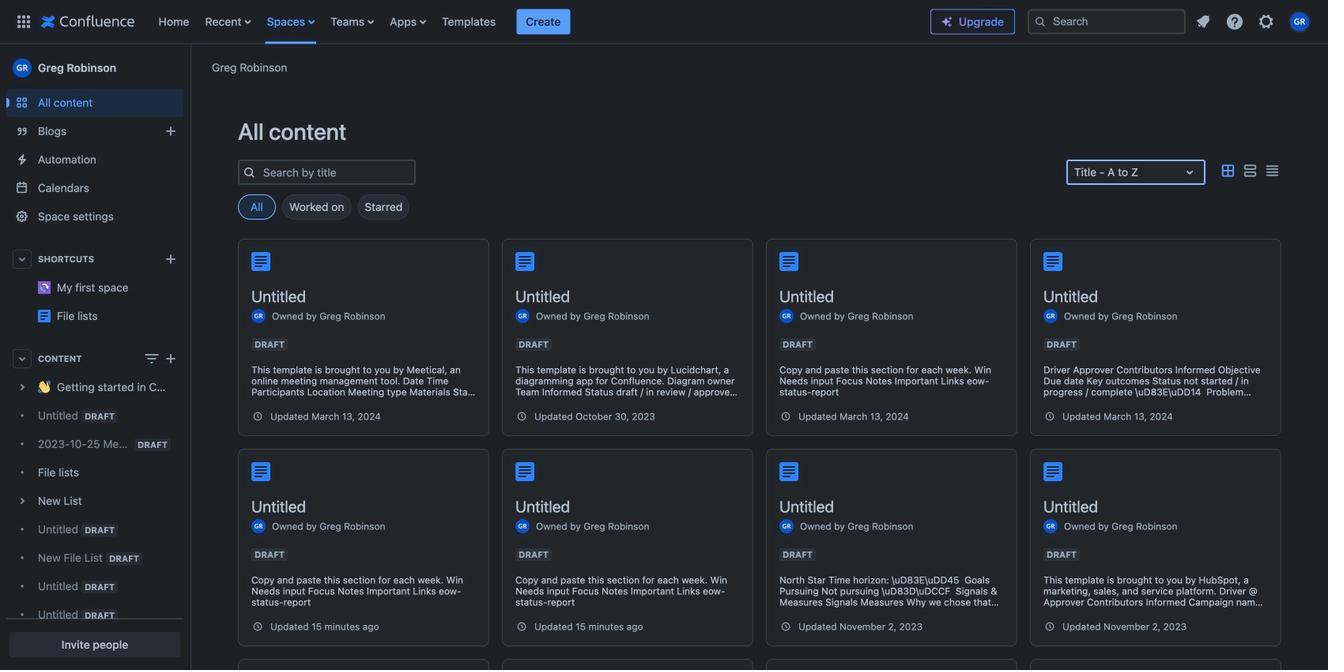 Task type: describe. For each thing, give the bounding box(es) containing it.
search image
[[1034, 15, 1047, 28]]

global element
[[9, 0, 930, 44]]

change view image
[[142, 349, 161, 368]]

premium image
[[941, 15, 953, 28]]

Search field
[[1028, 9, 1186, 34]]

Search by title field
[[259, 161, 414, 183]]

open image
[[1180, 163, 1199, 182]]

collapse sidebar image
[[172, 52, 207, 84]]

settings icon image
[[1257, 12, 1276, 31]]

list image
[[1240, 162, 1259, 181]]



Task type: vqa. For each thing, say whether or not it's contained in the screenshot.
the Home
no



Task type: locate. For each thing, give the bounding box(es) containing it.
list item
[[516, 9, 570, 34]]

cards image
[[1218, 162, 1237, 181]]

space element
[[0, 44, 190, 670]]

add shortcut image
[[161, 250, 180, 269]]

None text field
[[1074, 164, 1077, 180]]

1 horizontal spatial list
[[1189, 8, 1319, 36]]

banner
[[0, 0, 1328, 44]]

page image
[[1044, 252, 1063, 271], [251, 462, 270, 481], [515, 462, 534, 481], [779, 462, 798, 481]]

file lists image
[[38, 310, 51, 323]]

create a blog image
[[161, 122, 180, 141]]

list item inside global element
[[516, 9, 570, 34]]

0 horizontal spatial list
[[151, 0, 930, 44]]

list
[[151, 0, 930, 44], [1189, 8, 1319, 36]]

notification icon image
[[1194, 12, 1213, 31]]

list for appswitcher icon in the top left of the page
[[151, 0, 930, 44]]

list for premium icon
[[1189, 8, 1319, 36]]

confluence image
[[41, 12, 135, 31], [41, 12, 135, 31]]

help icon image
[[1225, 12, 1244, 31]]

tree inside space element
[[6, 373, 183, 670]]

appswitcher icon image
[[14, 12, 33, 31]]

None search field
[[1028, 9, 1186, 34]]

create a page image
[[161, 349, 180, 368]]

page image
[[251, 252, 270, 271], [515, 252, 534, 271], [779, 252, 798, 271], [1044, 462, 1063, 481]]

tree
[[6, 373, 183, 670]]

profile picture image
[[251, 309, 266, 323], [515, 309, 530, 323], [779, 309, 794, 323], [1044, 309, 1058, 323], [251, 519, 266, 534], [515, 519, 530, 534], [779, 519, 794, 534], [1044, 519, 1058, 534]]

compact list image
[[1263, 162, 1281, 181]]



